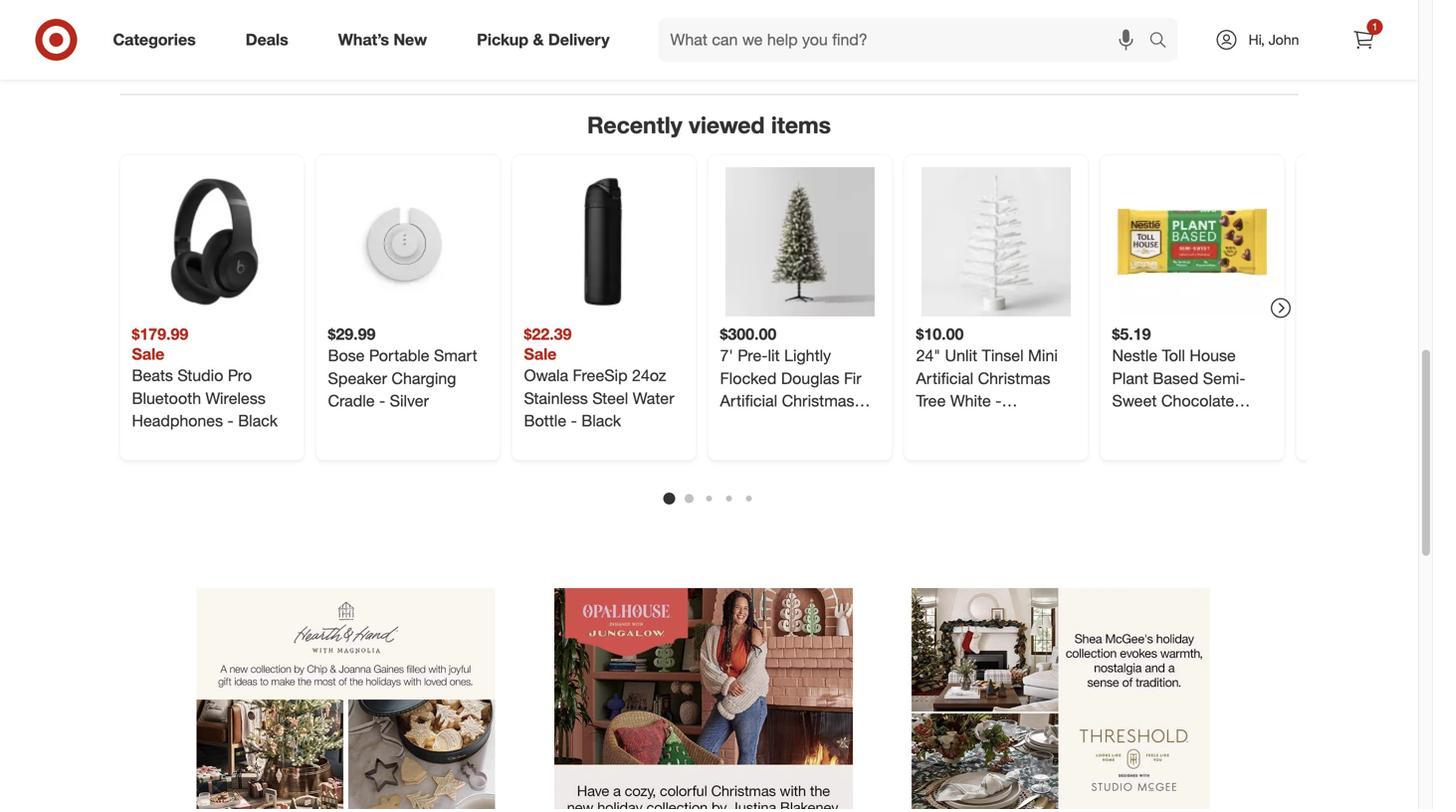 Task type: describe. For each thing, give the bounding box(es) containing it.
christmas inside $10.00 24" unlit tinsel mini artificial christmas tree white - wondershop™
[[978, 369, 1051, 388]]

smart
[[434, 346, 478, 366]]

$300.00 7' pre-lit lightly flocked douglas fir artificial christmas tree clear lights - wondershop™
[[720, 325, 862, 457]]

nestle
[[1113, 346, 1158, 366]]

3 advertisement region from the left
[[912, 588, 1211, 809]]

beats
[[132, 366, 173, 386]]

what's
[[338, 30, 389, 49]]

$179.99
[[132, 325, 188, 344]]

john
[[1269, 31, 1300, 48]]

headphones
[[132, 412, 223, 431]]

owala freesip 24oz stainless steel water bottle - black image
[[530, 167, 679, 317]]

sale for $22.39
[[524, 345, 557, 364]]

viewed
[[689, 111, 765, 139]]

morsels
[[1113, 414, 1169, 434]]

nestle toll house plant based semi-sweet chocolate morsels  - 9oz image
[[1118, 167, 1267, 317]]

lights
[[797, 414, 840, 434]]

freesip
[[573, 366, 628, 386]]

chocolate
[[1162, 392, 1235, 411]]

based
[[1153, 369, 1199, 388]]

artificial inside $300.00 7' pre-lit lightly flocked douglas fir artificial christmas tree clear lights - wondershop™
[[720, 392, 778, 411]]

phone
[[1005, 1, 1045, 19]]

pickup & delivery link
[[460, 18, 635, 62]]

house
[[1190, 346, 1236, 366]]

categories
[[113, 30, 196, 49]]

new
[[394, 30, 427, 49]]

tree inside $10.00 24" unlit tinsel mini artificial christmas tree white - wondershop™
[[916, 392, 946, 411]]

2 advertisement region from the left
[[554, 588, 853, 809]]

bose portable smart speaker charging cradle - silver image
[[334, 167, 483, 317]]

toll
[[1162, 346, 1186, 366]]

studio
[[178, 366, 223, 386]]

$10.00
[[916, 325, 964, 344]]

lit
[[768, 346, 780, 366]]

search
[[1140, 32, 1188, 51]]

clear
[[754, 414, 792, 434]]

bluetooth
[[132, 389, 201, 408]]

wondershop™ inside $300.00 7' pre-lit lightly flocked douglas fir artificial christmas tree clear lights - wondershop™
[[720, 437, 819, 457]]

$22.39
[[524, 325, 572, 344]]

hi, john
[[1249, 31, 1300, 48]]

silver
[[390, 392, 429, 411]]

pickup & delivery
[[477, 30, 610, 49]]

douglas
[[781, 369, 840, 388]]

1
[[1373, 20, 1378, 33]]

&
[[533, 30, 544, 49]]

search button
[[1140, 18, 1188, 66]]

activation
[[1049, 1, 1111, 19]]

counter
[[1115, 1, 1165, 19]]

1 advertisement region from the left
[[197, 588, 496, 809]]

fir
[[844, 369, 862, 388]]

steel
[[593, 389, 629, 408]]

1 link
[[1343, 18, 1386, 62]]

categories link
[[96, 18, 221, 62]]

portable
[[369, 346, 430, 366]]

wireless
[[206, 389, 266, 408]]

- inside $10.00 24" unlit tinsel mini artificial christmas tree white - wondershop™
[[996, 392, 1002, 411]]

pro
[[228, 366, 252, 386]]



Task type: vqa. For each thing, say whether or not it's contained in the screenshot.
the left THE TAKE
no



Task type: locate. For each thing, give the bounding box(es) containing it.
lightly
[[785, 346, 831, 366]]

items
[[771, 111, 831, 139]]

0 horizontal spatial sale
[[132, 345, 165, 364]]

what's new link
[[321, 18, 452, 62]]

- left silver at the left
[[379, 392, 386, 411]]

sale inside $22.39 sale owala freesip 24oz stainless steel water bottle - black
[[524, 345, 557, 364]]

0 horizontal spatial artificial
[[720, 392, 778, 411]]

tree
[[916, 392, 946, 411], [720, 414, 750, 434]]

recently
[[587, 111, 683, 139]]

- inside $22.39 sale owala freesip 24oz stainless steel water bottle - black
[[571, 412, 577, 431]]

black
[[238, 412, 278, 431], [582, 412, 621, 431]]

christmas
[[978, 369, 1051, 388], [782, 392, 855, 411]]

pickup
[[477, 30, 529, 49]]

sale
[[132, 345, 165, 364], [524, 345, 557, 364]]

delivery
[[548, 30, 610, 49]]

bose
[[328, 346, 365, 366]]

plant
[[1113, 369, 1149, 388]]

unlit
[[945, 346, 978, 366]]

sweet
[[1113, 392, 1157, 411]]

flocked
[[720, 369, 777, 388]]

wondershop™ down white
[[916, 414, 1016, 434]]

advertisement region
[[197, 588, 496, 809], [554, 588, 853, 809], [912, 588, 1211, 809]]

mini
[[1028, 346, 1058, 366]]

deals link
[[229, 18, 313, 62]]

- inside $29.99 bose portable smart speaker charging cradle - silver
[[379, 392, 386, 411]]

$179.99 sale beats studio pro bluetooth wireless headphones - black
[[132, 325, 278, 431]]

- left "9oz"
[[1173, 414, 1180, 434]]

1 horizontal spatial tree
[[916, 392, 946, 411]]

0 horizontal spatial christmas
[[782, 392, 855, 411]]

1 vertical spatial wondershop™
[[720, 437, 819, 457]]

0 horizontal spatial black
[[238, 412, 278, 431]]

0 horizontal spatial advertisement region
[[197, 588, 496, 809]]

What can we help you find? suggestions appear below search field
[[659, 18, 1154, 62]]

2 sale from the left
[[524, 345, 557, 364]]

1 horizontal spatial black
[[582, 412, 621, 431]]

white
[[951, 392, 991, 411]]

black inside $22.39 sale owala freesip 24oz stainless steel water bottle - black
[[582, 412, 621, 431]]

1 sale from the left
[[132, 345, 165, 364]]

semi-
[[1203, 369, 1246, 388]]

cradle
[[328, 392, 375, 411]]

24oz
[[632, 366, 666, 386]]

- right lights
[[844, 414, 851, 434]]

artificial inside $10.00 24" unlit tinsel mini artificial christmas tree white - wondershop™
[[916, 369, 974, 388]]

1 black from the left
[[238, 412, 278, 431]]

0 vertical spatial tree
[[916, 392, 946, 411]]

- inside $300.00 7' pre-lit lightly flocked douglas fir artificial christmas tree clear lights - wondershop™
[[844, 414, 851, 434]]

0 horizontal spatial wondershop™
[[720, 437, 819, 457]]

$29.99 bose portable smart speaker charging cradle - silver
[[328, 325, 478, 411]]

9oz
[[1184, 414, 1209, 434]]

water
[[633, 389, 675, 408]]

24"
[[916, 346, 941, 366]]

1 horizontal spatial wondershop™
[[916, 414, 1016, 434]]

sale inside $179.99 sale beats studio pro bluetooth wireless headphones - black
[[132, 345, 165, 364]]

$10.00 24" unlit tinsel mini artificial christmas tree white - wondershop™
[[916, 325, 1058, 434]]

recently viewed items
[[587, 111, 831, 139]]

black down wireless
[[238, 412, 278, 431]]

tree left 'clear'
[[720, 414, 750, 434]]

- down wireless
[[228, 412, 234, 431]]

1 horizontal spatial artificial
[[916, 369, 974, 388]]

hi,
[[1249, 31, 1265, 48]]

cell
[[977, 1, 1001, 19]]

$29.99
[[328, 325, 376, 344]]

- right white
[[996, 392, 1002, 411]]

2 horizontal spatial advertisement region
[[912, 588, 1211, 809]]

0 vertical spatial christmas
[[978, 369, 1051, 388]]

bottle
[[524, 412, 567, 431]]

- inside $179.99 sale beats studio pro bluetooth wireless headphones - black
[[228, 412, 234, 431]]

$5.19
[[1113, 325, 1151, 344]]

1 horizontal spatial advertisement region
[[554, 588, 853, 809]]

stainless
[[524, 389, 588, 408]]

$22.39 sale owala freesip 24oz stainless steel water bottle - black
[[524, 325, 675, 431]]

1 vertical spatial tree
[[720, 414, 750, 434]]

artificial
[[916, 369, 974, 388], [720, 392, 778, 411]]

sale up beats
[[132, 345, 165, 364]]

artificial down unlit
[[916, 369, 974, 388]]

owala
[[524, 366, 569, 386]]

pre-
[[738, 346, 768, 366]]

black inside $179.99 sale beats studio pro bluetooth wireless headphones - black
[[238, 412, 278, 431]]

wondershop™ down 'clear'
[[720, 437, 819, 457]]

beats studio pro bluetooth wireless headphones - black image
[[137, 167, 287, 317]]

0 vertical spatial wondershop™
[[916, 414, 1016, 434]]

1 horizontal spatial sale
[[524, 345, 557, 364]]

sale down $22.39
[[524, 345, 557, 364]]

speaker
[[328, 369, 387, 388]]

1 vertical spatial christmas
[[782, 392, 855, 411]]

7' pre-lit lightly flocked douglas fir artificial christmas tree clear lights - wondershop™ image
[[726, 167, 875, 317]]

wondershop™
[[916, 414, 1016, 434], [720, 437, 819, 457]]

- inside $5.19 nestle toll house plant based semi- sweet chocolate morsels  - 9oz
[[1173, 414, 1180, 434]]

-
[[379, 392, 386, 411], [996, 392, 1002, 411], [228, 412, 234, 431], [571, 412, 577, 431], [844, 414, 851, 434], [1173, 414, 1180, 434]]

deals
[[246, 30, 288, 49]]

1 vertical spatial artificial
[[720, 392, 778, 411]]

cell phone activation counter
[[977, 1, 1165, 19]]

sale for $179.99
[[132, 345, 165, 364]]

artificial down flocked
[[720, 392, 778, 411]]

$300.00
[[720, 325, 777, 344]]

christmas down tinsel
[[978, 369, 1051, 388]]

2 black from the left
[[582, 412, 621, 431]]

black down the steel
[[582, 412, 621, 431]]

christmas up lights
[[782, 392, 855, 411]]

- right 'bottle'
[[571, 412, 577, 431]]

tree left white
[[916, 392, 946, 411]]

tinsel
[[982, 346, 1024, 366]]

christmas inside $300.00 7' pre-lit lightly flocked douglas fir artificial christmas tree clear lights - wondershop™
[[782, 392, 855, 411]]

what's new
[[338, 30, 427, 49]]

wondershop™ inside $10.00 24" unlit tinsel mini artificial christmas tree white - wondershop™
[[916, 414, 1016, 434]]

$5.19 nestle toll house plant based semi- sweet chocolate morsels  - 9oz
[[1113, 325, 1246, 434]]

7'
[[720, 346, 734, 366]]

tree inside $300.00 7' pre-lit lightly flocked douglas fir artificial christmas tree clear lights - wondershop™
[[720, 414, 750, 434]]

0 vertical spatial artificial
[[916, 369, 974, 388]]

24" unlit tinsel mini artificial christmas tree white - wondershop™ image
[[922, 167, 1071, 317]]

0 horizontal spatial tree
[[720, 414, 750, 434]]

charging
[[392, 369, 456, 388]]

1 horizontal spatial christmas
[[978, 369, 1051, 388]]



